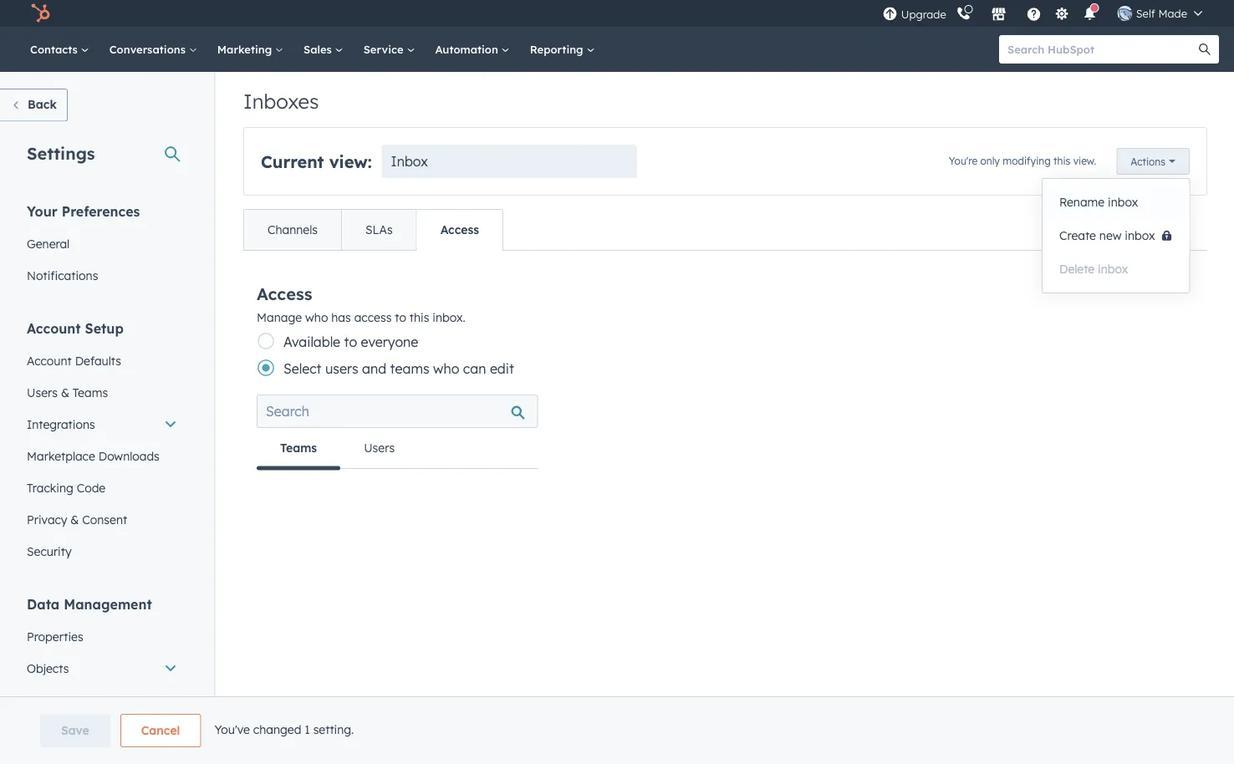 Task type: vqa. For each thing, say whether or not it's contained in the screenshot.
dashboard
no



Task type: describe. For each thing, give the bounding box(es) containing it.
access
[[354, 310, 392, 325]]

notifications
[[27, 268, 98, 283]]

marketplace downloads link
[[17, 441, 187, 472]]

save button
[[40, 715, 110, 748]]

available
[[284, 334, 341, 351]]

current
[[261, 151, 324, 172]]

channels
[[268, 223, 318, 237]]

upgrade
[[902, 8, 947, 21]]

users for users & teams
[[27, 385, 58, 400]]

downloads
[[99, 449, 160, 464]]

properties link
[[17, 621, 187, 653]]

self made
[[1137, 6, 1188, 20]]

hubspot image
[[30, 3, 50, 23]]

select
[[284, 361, 322, 377]]

upgrade image
[[883, 7, 898, 22]]

menu containing self made
[[882, 0, 1215, 27]]

page section element
[[0, 715, 1235, 748]]

rename inbox button
[[1043, 186, 1190, 219]]

security link
[[17, 536, 187, 568]]

current view:
[[261, 151, 372, 172]]

actions
[[1131, 155, 1166, 168]]

account setup
[[27, 320, 124, 337]]

self made button
[[1108, 0, 1213, 27]]

help image
[[1027, 8, 1042, 23]]

inbox for rename inbox
[[1109, 195, 1139, 210]]

teams link
[[257, 428, 341, 471]]

reporting link
[[520, 27, 605, 72]]

can
[[463, 361, 486, 377]]

setup
[[85, 320, 124, 337]]

security
[[27, 544, 72, 559]]

teams
[[390, 361, 430, 377]]

privacy
[[27, 512, 67, 527]]

import & export
[[27, 693, 118, 708]]

audit logs
[[27, 725, 86, 740]]

objects button
[[17, 653, 187, 685]]

settings image
[[1055, 7, 1070, 22]]

marketplaces button
[[982, 0, 1017, 27]]

service link
[[354, 27, 425, 72]]

sales link
[[294, 27, 354, 72]]

inbox
[[391, 153, 428, 170]]

marketplaces image
[[992, 8, 1007, 23]]

slas
[[366, 223, 393, 237]]

manage
[[257, 310, 302, 325]]

conversations link
[[99, 27, 207, 72]]

self
[[1137, 6, 1156, 20]]

edit
[[490, 361, 514, 377]]

users & teams
[[27, 385, 108, 400]]

search image
[[1200, 44, 1212, 55]]

channels link
[[244, 210, 341, 250]]

create
[[1060, 228, 1097, 243]]

account setup element
[[17, 319, 187, 568]]

marketing link
[[207, 27, 294, 72]]

tab list containing channels
[[243, 209, 504, 251]]

view.
[[1074, 154, 1097, 167]]

& for export
[[69, 693, 78, 708]]

general
[[27, 236, 70, 251]]

create new inbox button
[[1043, 219, 1190, 253]]

account for account setup
[[27, 320, 81, 337]]

your preferences
[[27, 203, 140, 220]]

1
[[305, 723, 310, 737]]

service
[[364, 42, 407, 56]]

management
[[64, 596, 152, 613]]

tracking code link
[[17, 472, 187, 504]]

has
[[332, 310, 351, 325]]

users for users
[[364, 441, 395, 456]]

made
[[1159, 6, 1188, 20]]

help button
[[1021, 0, 1049, 27]]

this inside access manage who has access to this inbox.
[[410, 310, 430, 325]]

users
[[325, 361, 359, 377]]

privacy & consent link
[[17, 504, 187, 536]]

data management
[[27, 596, 152, 613]]

to inside access manage who has access to this inbox.
[[395, 310, 407, 325]]

inboxes
[[243, 89, 319, 114]]

settings link
[[1052, 5, 1073, 22]]

save
[[61, 724, 89, 738]]

defaults
[[75, 354, 121, 368]]

access for access
[[441, 223, 479, 237]]

delete inbox button
[[1043, 253, 1190, 286]]

back link
[[0, 89, 68, 122]]

delete
[[1060, 262, 1095, 277]]

rename inbox
[[1060, 195, 1139, 210]]

data
[[27, 596, 60, 613]]

import
[[27, 693, 66, 708]]



Task type: locate. For each thing, give the bounding box(es) containing it.
everyone
[[361, 334, 419, 351]]

1 vertical spatial who
[[433, 361, 460, 377]]

tab panel
[[257, 469, 538, 496]]

tab list containing teams
[[257, 428, 538, 471]]

search button
[[1191, 35, 1220, 64]]

inbox down create new inbox button
[[1099, 262, 1129, 277]]

tracking
[[27, 481, 73, 495]]

account up account defaults in the left of the page
[[27, 320, 81, 337]]

2 vertical spatial &
[[69, 693, 78, 708]]

who
[[305, 310, 328, 325], [433, 361, 460, 377]]

users link
[[341, 428, 418, 469]]

& for teams
[[61, 385, 69, 400]]

1 vertical spatial inbox
[[1126, 228, 1156, 243]]

1 account from the top
[[27, 320, 81, 337]]

you're
[[949, 154, 978, 167]]

1 horizontal spatial teams
[[280, 441, 317, 456]]

only
[[981, 154, 1001, 167]]

marketing
[[217, 42, 275, 56]]

menu
[[882, 0, 1215, 27]]

access
[[441, 223, 479, 237], [257, 283, 313, 304]]

teams
[[73, 385, 108, 400], [280, 441, 317, 456]]

1 vertical spatial &
[[71, 512, 79, 527]]

0 vertical spatial who
[[305, 310, 328, 325]]

teams down defaults
[[73, 385, 108, 400]]

access inside access manage who has access to this inbox.
[[257, 283, 313, 304]]

access link
[[416, 210, 503, 250]]

and
[[362, 361, 387, 377]]

0 horizontal spatial access
[[257, 283, 313, 304]]

this left view.
[[1054, 154, 1071, 167]]

2 vertical spatial inbox
[[1099, 262, 1129, 277]]

conversations
[[109, 42, 189, 56]]

teams down "select"
[[280, 441, 317, 456]]

1 vertical spatial to
[[344, 334, 357, 351]]

access for access manage who has access to this inbox.
[[257, 283, 313, 304]]

new
[[1100, 228, 1122, 243]]

0 horizontal spatial users
[[27, 385, 58, 400]]

audit logs link
[[17, 717, 187, 748]]

&
[[61, 385, 69, 400], [71, 512, 79, 527], [69, 693, 78, 708]]

0 vertical spatial users
[[27, 385, 58, 400]]

privacy & consent
[[27, 512, 127, 527]]

setting.
[[313, 723, 354, 737]]

reporting
[[530, 42, 587, 56]]

preferences
[[62, 203, 140, 220]]

delete inbox
[[1060, 262, 1129, 277]]

& up integrations
[[61, 385, 69, 400]]

1 horizontal spatial users
[[364, 441, 395, 456]]

you've changed 1 setting.
[[215, 723, 354, 737]]

to up everyone
[[395, 310, 407, 325]]

0 vertical spatial teams
[[73, 385, 108, 400]]

users down search 'search box'
[[364, 441, 395, 456]]

inbox inside create new inbox button
[[1126, 228, 1156, 243]]

users inside account setup element
[[27, 385, 58, 400]]

ruby anderson image
[[1118, 6, 1133, 21]]

1 vertical spatial users
[[364, 441, 395, 456]]

slas link
[[341, 210, 416, 250]]

logs
[[59, 725, 86, 740]]

who left has
[[305, 310, 328, 325]]

cancel
[[141, 724, 180, 738]]

teams inside tab list
[[280, 441, 317, 456]]

automation
[[435, 42, 502, 56]]

who inside access manage who has access to this inbox.
[[305, 310, 328, 325]]

code
[[77, 481, 106, 495]]

access inside "link"
[[441, 223, 479, 237]]

tab list down select users and teams who can edit
[[257, 428, 538, 471]]

account
[[27, 320, 81, 337], [27, 354, 72, 368]]

cancel button
[[120, 715, 201, 748]]

1 vertical spatial access
[[257, 283, 313, 304]]

contacts link
[[20, 27, 99, 72]]

data management element
[[17, 595, 187, 748]]

this left inbox.
[[410, 310, 430, 325]]

consent
[[82, 512, 127, 527]]

teams inside account setup element
[[73, 385, 108, 400]]

you're only modifying this view.
[[949, 154, 1097, 167]]

1 horizontal spatial access
[[441, 223, 479, 237]]

access up 'manage'
[[257, 283, 313, 304]]

your preferences element
[[17, 202, 187, 292]]

Search search field
[[257, 395, 538, 428]]

0 vertical spatial this
[[1054, 154, 1071, 167]]

select users and teams who can edit
[[284, 361, 514, 377]]

users & teams link
[[17, 377, 187, 409]]

1 horizontal spatial to
[[395, 310, 407, 325]]

0 horizontal spatial who
[[305, 310, 328, 325]]

inbox inside delete inbox button
[[1099, 262, 1129, 277]]

inbox
[[1109, 195, 1139, 210], [1126, 228, 1156, 243], [1099, 262, 1129, 277]]

users up integrations
[[27, 385, 58, 400]]

integrations
[[27, 417, 95, 432]]

access manage who has access to this inbox.
[[257, 283, 466, 325]]

0 vertical spatial &
[[61, 385, 69, 400]]

0 horizontal spatial this
[[410, 310, 430, 325]]

calling icon image
[[957, 6, 972, 22]]

& inside data management element
[[69, 693, 78, 708]]

& for consent
[[71, 512, 79, 527]]

sales
[[304, 42, 335, 56]]

account up "users & teams"
[[27, 354, 72, 368]]

export
[[81, 693, 118, 708]]

properties
[[27, 630, 83, 644]]

import & export link
[[17, 685, 187, 717]]

0 vertical spatial account
[[27, 320, 81, 337]]

automation link
[[425, 27, 520, 72]]

tab list down view:
[[243, 209, 504, 251]]

inbox right new
[[1126, 228, 1156, 243]]

notifications link
[[17, 260, 187, 292]]

1 horizontal spatial who
[[433, 361, 460, 377]]

0 vertical spatial to
[[395, 310, 407, 325]]

tab list
[[243, 209, 504, 251], [257, 428, 538, 471]]

& left the export at the bottom left of the page
[[69, 693, 78, 708]]

0 horizontal spatial to
[[344, 334, 357, 351]]

inbox up create new inbox button
[[1109, 195, 1139, 210]]

account defaults link
[[17, 345, 187, 377]]

access right slas
[[441, 223, 479, 237]]

& right privacy
[[71, 512, 79, 527]]

notifications image
[[1083, 8, 1098, 23]]

0 vertical spatial tab list
[[243, 209, 504, 251]]

changed
[[253, 723, 302, 737]]

tracking code
[[27, 481, 106, 495]]

who left can
[[433, 361, 460, 377]]

Search HubSpot search field
[[1000, 35, 1205, 64]]

users
[[27, 385, 58, 400], [364, 441, 395, 456]]

1 vertical spatial tab list
[[257, 428, 538, 471]]

0 vertical spatial access
[[441, 223, 479, 237]]

objects
[[27, 661, 69, 676]]

general link
[[17, 228, 187, 260]]

0 horizontal spatial teams
[[73, 385, 108, 400]]

inbox.
[[433, 310, 466, 325]]

settings
[[27, 143, 95, 164]]

account defaults
[[27, 354, 121, 368]]

1 horizontal spatial this
[[1054, 154, 1071, 167]]

marketplace downloads
[[27, 449, 160, 464]]

your
[[27, 203, 58, 220]]

actions button
[[1117, 148, 1191, 175]]

view:
[[329, 151, 372, 172]]

audit
[[27, 725, 56, 740]]

notifications button
[[1077, 0, 1105, 27]]

you've
[[215, 723, 250, 737]]

inbox for delete inbox
[[1099, 262, 1129, 277]]

inbox button
[[382, 145, 638, 178]]

to
[[395, 310, 407, 325], [344, 334, 357, 351]]

1 vertical spatial teams
[[280, 441, 317, 456]]

1 vertical spatial account
[[27, 354, 72, 368]]

0 vertical spatial inbox
[[1109, 195, 1139, 210]]

account inside "link"
[[27, 354, 72, 368]]

available to everyone
[[284, 334, 419, 351]]

create new inbox
[[1060, 228, 1156, 243]]

hubspot link
[[20, 3, 63, 23]]

to down has
[[344, 334, 357, 351]]

2 account from the top
[[27, 354, 72, 368]]

integrations button
[[17, 409, 187, 441]]

account for account defaults
[[27, 354, 72, 368]]

inbox inside rename inbox button
[[1109, 195, 1139, 210]]

this
[[1054, 154, 1071, 167], [410, 310, 430, 325]]

1 vertical spatial this
[[410, 310, 430, 325]]



